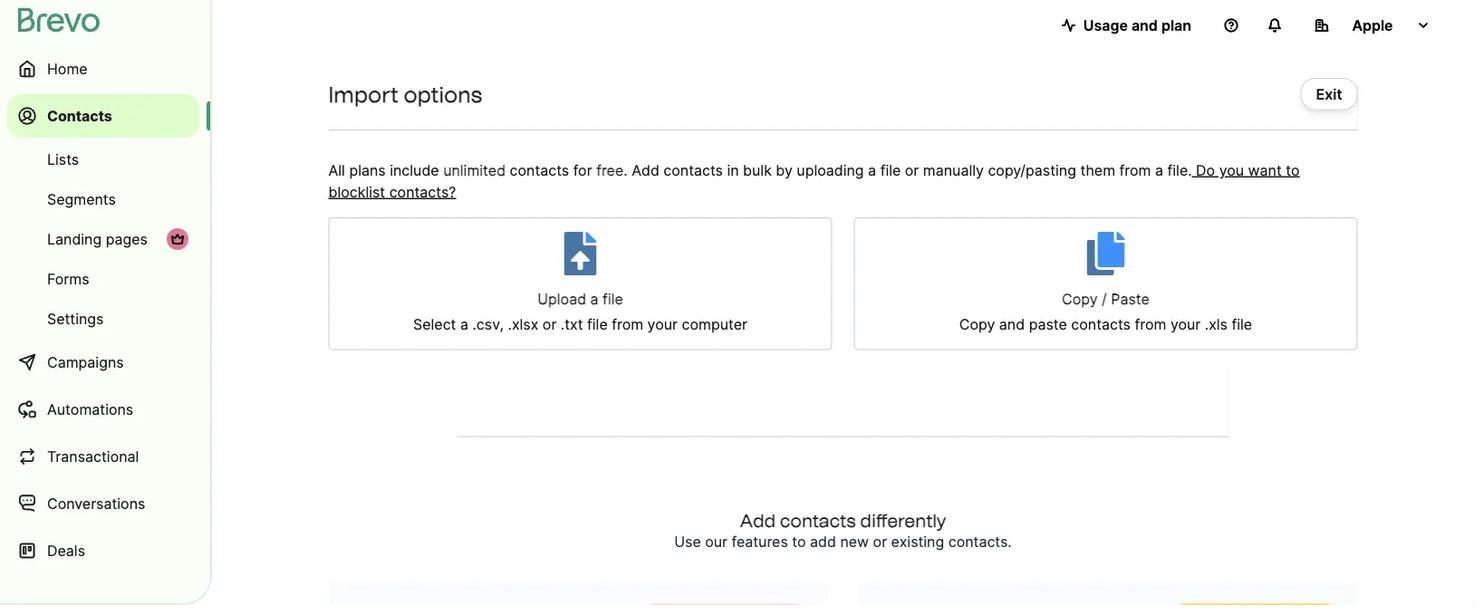 Task type: locate. For each thing, give the bounding box(es) containing it.
our
[[705, 533, 728, 551]]

plans
[[349, 161, 386, 179]]

contacts inside copy / paste copy and paste contacts from your .xls file
[[1071, 316, 1131, 333]]

to inside add contacts differently use our features to add new or existing contacts.
[[792, 533, 806, 551]]

0 horizontal spatial and
[[999, 316, 1025, 333]]

you
[[1219, 161, 1244, 179]]

file right .xls on the bottom right of the page
[[1232, 316, 1252, 333]]

home
[[47, 60, 88, 77]]

add right .
[[632, 161, 659, 179]]

differently
[[860, 510, 946, 531]]

1 horizontal spatial your
[[1171, 316, 1201, 333]]

import
[[328, 81, 399, 107]]

segments
[[47, 190, 116, 208]]

1 vertical spatial and
[[999, 316, 1025, 333]]

0 horizontal spatial your
[[647, 316, 678, 333]]

or
[[905, 161, 919, 179], [543, 316, 557, 333], [873, 533, 887, 551]]

or left .txt
[[543, 316, 557, 333]]

from down paste
[[1135, 316, 1166, 333]]

usage and plan button
[[1047, 7, 1206, 43]]

to
[[1286, 161, 1300, 179], [792, 533, 806, 551]]

1 horizontal spatial add
[[740, 510, 776, 531]]

2 vertical spatial or
[[873, 533, 887, 551]]

and left paste
[[999, 316, 1025, 333]]

1 horizontal spatial and
[[1132, 16, 1158, 34]]

0 horizontal spatial to
[[792, 533, 806, 551]]

0 vertical spatial to
[[1286, 161, 1300, 179]]

or inside add contacts differently use our features to add new or existing contacts.
[[873, 533, 887, 551]]

from right .txt
[[612, 316, 643, 333]]

add
[[810, 533, 836, 551]]

1 vertical spatial add
[[740, 510, 776, 531]]

home link
[[7, 47, 199, 91]]

or left manually
[[905, 161, 919, 179]]

copy left /
[[1062, 290, 1098, 308]]

0 vertical spatial or
[[905, 161, 919, 179]]

usage and plan
[[1083, 16, 1191, 34]]

paste
[[1111, 290, 1150, 308]]

your left .xls on the bottom right of the page
[[1171, 316, 1201, 333]]

all plans include unlimited contacts for free . add contacts in bulk by uploading a file or manually copy/pasting them from a file.
[[328, 161, 1192, 179]]

contacts?
[[389, 183, 456, 201]]

contacts
[[47, 107, 112, 125]]

and
[[1132, 16, 1158, 34], [999, 316, 1025, 333]]

a
[[868, 161, 876, 179], [1155, 161, 1163, 179], [590, 290, 599, 308], [460, 316, 468, 333]]

contacts
[[510, 161, 569, 179], [664, 161, 723, 179], [1071, 316, 1131, 333], [780, 510, 856, 531]]

0 horizontal spatial or
[[543, 316, 557, 333]]

landing
[[47, 230, 102, 248]]

to right want
[[1286, 161, 1300, 179]]

options
[[404, 81, 482, 107]]

0 horizontal spatial add
[[632, 161, 659, 179]]

copy left paste
[[959, 316, 995, 333]]

contacts left the "for"
[[510, 161, 569, 179]]

2 horizontal spatial or
[[905, 161, 919, 179]]

your left computer
[[647, 316, 678, 333]]

segments link
[[7, 181, 199, 217]]

1 horizontal spatial to
[[1286, 161, 1300, 179]]

1 vertical spatial to
[[792, 533, 806, 551]]

and inside button
[[1132, 16, 1158, 34]]

them
[[1080, 161, 1115, 179]]

automations link
[[7, 388, 199, 431]]

unlimited
[[443, 161, 506, 179]]

copy
[[1062, 290, 1098, 308], [959, 316, 995, 333]]

plan
[[1161, 16, 1191, 34]]

add up features
[[740, 510, 776, 531]]

your
[[647, 316, 678, 333], [1171, 316, 1201, 333]]

contacts inside add contacts differently use our features to add new or existing contacts.
[[780, 510, 856, 531]]

pages
[[106, 230, 148, 248]]

file right upload
[[603, 290, 623, 308]]

from
[[1120, 161, 1151, 179], [612, 316, 643, 333], [1135, 316, 1166, 333]]

in
[[727, 161, 739, 179]]

a left "file."
[[1155, 161, 1163, 179]]

0 horizontal spatial copy
[[959, 316, 995, 333]]

0 vertical spatial add
[[632, 161, 659, 179]]

from right 'them'
[[1120, 161, 1151, 179]]

paste
[[1029, 316, 1067, 333]]

1 your from the left
[[647, 316, 678, 333]]

uploading
[[797, 161, 864, 179]]

add contacts differently use our features to add new or existing contacts.
[[674, 510, 1012, 551]]

contacts up add
[[780, 510, 856, 531]]

0 vertical spatial and
[[1132, 16, 1158, 34]]

contacts link
[[7, 94, 199, 138]]

1 horizontal spatial or
[[873, 533, 887, 551]]

lists
[[47, 150, 79, 168]]

or right new
[[873, 533, 887, 551]]

1 vertical spatial or
[[543, 316, 557, 333]]

campaigns link
[[7, 341, 199, 384]]

to left add
[[792, 533, 806, 551]]

want
[[1248, 161, 1282, 179]]

import options
[[328, 81, 482, 107]]

existing
[[891, 533, 944, 551]]

and left the plan
[[1132, 16, 1158, 34]]

contacts down /
[[1071, 316, 1131, 333]]

campaigns
[[47, 353, 124, 371]]

transactional link
[[7, 435, 199, 478]]

2 your from the left
[[1171, 316, 1201, 333]]

0 vertical spatial copy
[[1062, 290, 1098, 308]]

add
[[632, 161, 659, 179], [740, 510, 776, 531]]

file
[[880, 161, 901, 179], [603, 290, 623, 308], [587, 316, 608, 333], [1232, 316, 1252, 333]]



Task type: vqa. For each thing, say whether or not it's contained in the screenshot.
Use
yes



Task type: describe. For each thing, give the bounding box(es) containing it.
include
[[390, 161, 439, 179]]

copy / paste copy and paste contacts from your .xls file
[[959, 290, 1252, 333]]

/
[[1102, 290, 1107, 308]]

forms
[[47, 270, 89, 288]]

contacts left in
[[664, 161, 723, 179]]

lists link
[[7, 141, 199, 178]]

.xls
[[1205, 316, 1228, 333]]

file right uploading
[[880, 161, 901, 179]]

select
[[413, 316, 456, 333]]

.csv,
[[472, 316, 504, 333]]

a right upload
[[590, 290, 599, 308]]

transactional
[[47, 448, 139, 465]]

.txt
[[561, 316, 583, 333]]

conversations link
[[7, 482, 199, 526]]

free
[[596, 161, 624, 179]]

and inside copy / paste copy and paste contacts from your .xls file
[[999, 316, 1025, 333]]

bulk
[[743, 161, 772, 179]]

contacts.
[[948, 533, 1012, 551]]

blocklist
[[328, 183, 385, 201]]

file.
[[1167, 161, 1192, 179]]

file inside copy / paste copy and paste contacts from your .xls file
[[1232, 316, 1252, 333]]

apple button
[[1300, 7, 1445, 43]]

for
[[573, 161, 592, 179]]

by
[[776, 161, 793, 179]]

from inside upload a file select a .csv, .xlsx or .txt file from your computer
[[612, 316, 643, 333]]

1 horizontal spatial copy
[[1062, 290, 1098, 308]]

a left ".csv,"
[[460, 316, 468, 333]]

add inside add contacts differently use our features to add new or existing contacts.
[[740, 510, 776, 531]]

your inside upload a file select a .csv, .xlsx or .txt file from your computer
[[647, 316, 678, 333]]

upload
[[537, 290, 586, 308]]

all
[[328, 161, 345, 179]]

left___rvooi image
[[170, 232, 185, 246]]

deals link
[[7, 529, 199, 573]]

.
[[624, 161, 628, 179]]

.xlsx
[[508, 316, 539, 333]]

landing pages link
[[7, 221, 199, 257]]

use
[[674, 533, 701, 551]]

1 vertical spatial copy
[[959, 316, 995, 333]]

settings
[[47, 310, 104, 328]]

do you want to blocklist contacts?
[[328, 161, 1300, 201]]

usage
[[1083, 16, 1128, 34]]

or inside upload a file select a .csv, .xlsx or .txt file from your computer
[[543, 316, 557, 333]]

computer
[[682, 316, 747, 333]]

exit link
[[1301, 78, 1358, 110]]

manually
[[923, 161, 984, 179]]

deals
[[47, 542, 85, 559]]

upload a file select a .csv, .xlsx or .txt file from your computer
[[413, 290, 747, 333]]

apple
[[1352, 16, 1393, 34]]

forms link
[[7, 261, 199, 297]]

from inside copy / paste copy and paste contacts from your .xls file
[[1135, 316, 1166, 333]]

file right .txt
[[587, 316, 608, 333]]

a right uploading
[[868, 161, 876, 179]]

do
[[1196, 161, 1215, 179]]

to inside do you want to blocklist contacts?
[[1286, 161, 1300, 179]]

landing pages
[[47, 230, 148, 248]]

exit
[[1316, 85, 1342, 103]]

automations
[[47, 400, 133, 418]]

your inside copy / paste copy and paste contacts from your .xls file
[[1171, 316, 1201, 333]]

features
[[732, 533, 788, 551]]

conversations
[[47, 495, 145, 512]]

settings link
[[7, 301, 199, 337]]

new
[[840, 533, 869, 551]]

copy/pasting
[[988, 161, 1076, 179]]



